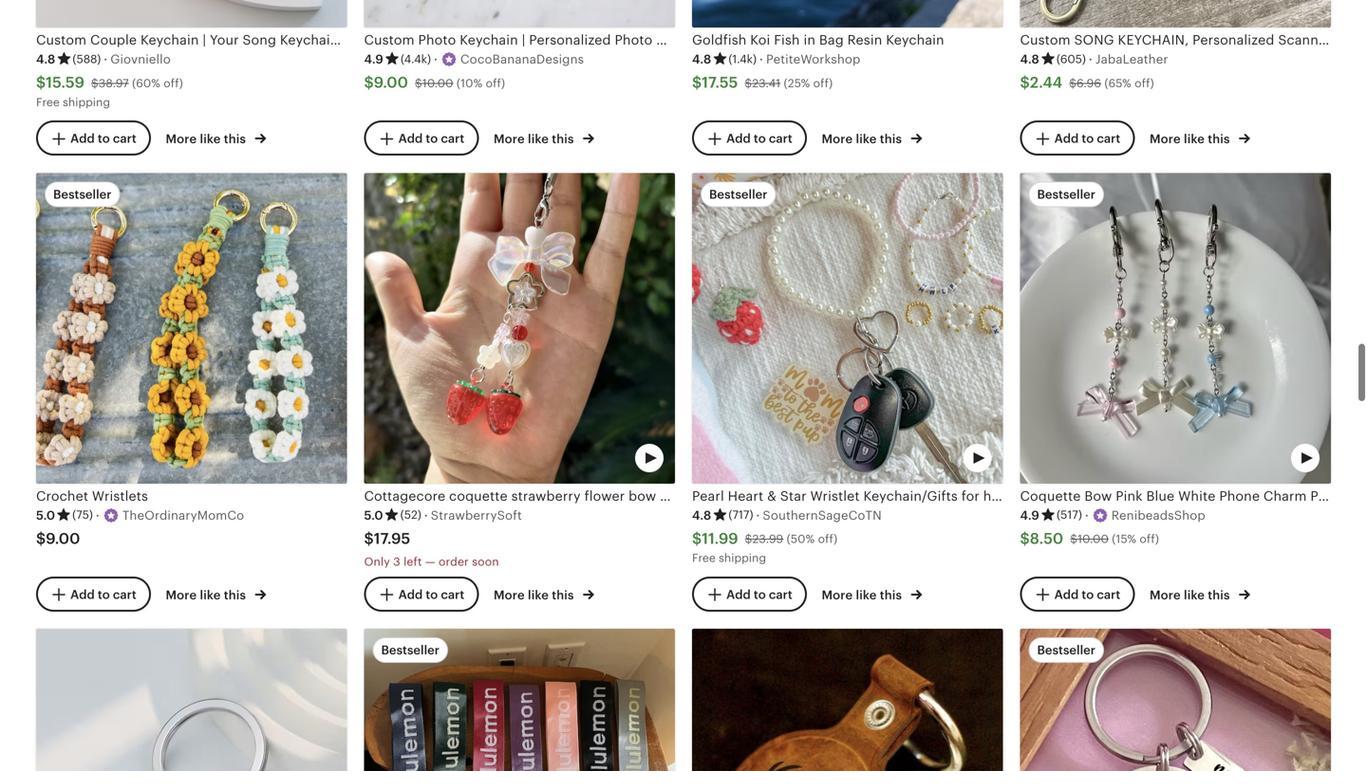 Task type: locate. For each thing, give the bounding box(es) containing it.
0 vertical spatial shipping
[[63, 96, 110, 108]]

goldfish koi fish in bag resin keychain
[[692, 32, 944, 48]]

off) right (60%
[[164, 77, 183, 90]]

add to cart button for 8.50
[[1020, 577, 1135, 613]]

2.44
[[1030, 74, 1063, 91]]

off) for 2.44
[[1135, 77, 1154, 90]]

$ 2.44 $ 6.96 (65% off)
[[1020, 74, 1154, 91]]

add for 17.55
[[726, 132, 751, 146]]

add to cart for 17.55
[[726, 132, 793, 146]]

lululemon never lost key chain image
[[364, 630, 675, 772]]

more
[[166, 132, 197, 146], [494, 132, 525, 146], [822, 132, 853, 146], [1150, 132, 1181, 146], [166, 589, 197, 603], [494, 589, 525, 603], [822, 589, 853, 603], [1150, 589, 1181, 603]]

left
[[404, 556, 422, 569]]

10.00
[[422, 77, 453, 90], [1078, 533, 1109, 546]]

· right (52)
[[424, 509, 428, 523]]

add to cart button down $ 9.00 $ 10.00 (10% off)
[[364, 121, 479, 156]]

1 horizontal spatial bestseller link
[[1020, 630, 1331, 772]]

free
[[36, 96, 60, 108], [692, 552, 716, 565]]

5.0 up 17.95
[[364, 509, 383, 523]]

this
[[224, 132, 246, 146], [552, 132, 574, 146], [880, 132, 902, 146], [1208, 132, 1230, 146], [224, 589, 246, 603], [552, 589, 574, 603], [880, 589, 902, 603], [1208, 589, 1230, 603]]

more like this link
[[166, 128, 266, 148], [494, 128, 594, 148], [822, 128, 922, 148], [1150, 128, 1250, 148], [166, 585, 266, 604], [494, 585, 594, 604], [822, 585, 922, 604], [1150, 585, 1250, 604]]

more like this for 9.00
[[494, 132, 577, 146]]

like for 17.55
[[856, 132, 877, 146]]

add down left
[[398, 588, 423, 602]]

goldfish
[[692, 32, 747, 48]]

1 horizontal spatial free
[[692, 552, 716, 565]]

· right the (605)
[[1089, 52, 1093, 66]]

like for 9.00
[[528, 132, 549, 146]]

1 horizontal spatial 4.9
[[1020, 509, 1040, 523]]

add down 8.50
[[1055, 588, 1079, 602]]

bestseller link
[[364, 630, 675, 772], [1020, 630, 1331, 772]]

5.0 for 9.00
[[36, 509, 55, 523]]

· right "(4.4k)"
[[434, 52, 438, 66]]

·
[[104, 52, 107, 66], [434, 52, 438, 66], [760, 52, 763, 66], [1089, 52, 1093, 66], [96, 509, 100, 523], [424, 509, 428, 523], [756, 509, 760, 523], [1085, 509, 1089, 523]]

4.8 down the keychain
[[692, 509, 712, 523]]

more like this link for 8.50
[[1150, 585, 1250, 604]]

1 horizontal spatial shipping
[[719, 552, 766, 565]]

product video element for 4.8
[[692, 173, 1003, 484]]

add for 11.99
[[726, 588, 751, 602]]

4.8 up 15.59
[[36, 52, 55, 66]]

more like this for 2.44
[[1150, 132, 1233, 146]]

· for (75)
[[96, 509, 100, 523]]

like for 2.44
[[1184, 132, 1205, 146]]

more like this link for 15.59
[[166, 128, 266, 148]]

free for 15.59
[[36, 96, 60, 108]]

add to cart button for 17.55
[[692, 121, 807, 156]]

off) inside the "$ 17.55 $ 23.41 (25% off)"
[[813, 77, 833, 90]]

9.00 down (75)
[[46, 531, 80, 548]]

off) right the (15%
[[1140, 533, 1159, 546]]

cottagecore coquette strawberry flower bow keychain phone strap pearl heart
[[364, 489, 873, 504]]

add to cart down $ 9.00
[[70, 588, 137, 602]]

add to cart for 15.59
[[70, 132, 137, 146]]

4.8 down goldfish
[[692, 52, 712, 66]]

(605)
[[1057, 53, 1086, 65]]

0 vertical spatial 4.9
[[364, 52, 384, 66]]

cart
[[113, 132, 137, 146], [441, 132, 465, 146], [769, 132, 793, 146], [1097, 132, 1121, 146], [113, 588, 137, 602], [441, 588, 465, 602], [769, 588, 793, 602], [1097, 588, 1121, 602]]

to for 11.99
[[754, 588, 766, 602]]

coquette
[[449, 489, 508, 504]]

$ 17.55 $ 23.41 (25% off)
[[692, 74, 833, 91]]

1 vertical spatial 4.9
[[1020, 509, 1040, 523]]

add to cart button for 2.44
[[1020, 121, 1135, 156]]

custom positive reminder stainless steel keychain - personalized inspirational affirmation keychain - christmas gift image
[[1020, 630, 1331, 772]]

shipping
[[63, 96, 110, 108], [719, 552, 766, 565]]

add to cart button down $ 9.00
[[36, 577, 151, 613]]

1 horizontal spatial 9.00
[[374, 74, 408, 91]]

1 vertical spatial shipping
[[719, 552, 766, 565]]

(1.4k)
[[729, 53, 757, 65]]

4.9 up 8.50
[[1020, 509, 1040, 523]]

like
[[200, 132, 221, 146], [528, 132, 549, 146], [856, 132, 877, 146], [1184, 132, 1205, 146], [200, 589, 221, 603], [528, 589, 549, 603], [856, 589, 877, 603], [1184, 589, 1205, 603]]

$ inside $ 2.44 $ 6.96 (65% off)
[[1069, 77, 1077, 90]]

add to cart
[[70, 132, 137, 146], [398, 132, 465, 146], [726, 132, 793, 146], [1055, 132, 1121, 146], [70, 588, 137, 602], [398, 588, 465, 602], [726, 588, 793, 602], [1055, 588, 1121, 602]]

· right (1.4k)
[[760, 52, 763, 66]]

free down the '11.99'
[[692, 552, 716, 565]]

add to cart button
[[36, 121, 151, 156], [364, 121, 479, 156], [692, 121, 807, 156], [1020, 121, 1135, 156], [36, 577, 151, 613], [364, 577, 479, 613], [692, 577, 807, 613], [1020, 577, 1135, 613]]

product video element
[[364, 173, 675, 484], [692, 173, 1003, 484], [1020, 173, 1331, 484], [1020, 630, 1331, 772]]

strawberry
[[511, 489, 581, 504]]

1 vertical spatial 9.00
[[46, 531, 80, 548]]

shipping inside '$ 11.99 $ 23.99 (50% off) free shipping'
[[719, 552, 766, 565]]

0 vertical spatial 10.00
[[422, 77, 453, 90]]

pearl heart & star wristlet keychain/gifts for her/keychain/bracelet keychain/neutral car accessory keychain/ gifts for mom/stocking stuffer image
[[692, 173, 1003, 484]]

10.00 inside $ 8.50 $ 10.00 (15% off)
[[1078, 533, 1109, 546]]

bestseller
[[53, 187, 112, 202], [709, 187, 768, 202], [1037, 187, 1096, 202], [381, 644, 440, 658], [1037, 644, 1096, 658]]

to for 9.00
[[426, 132, 438, 146]]

9.00 down "(4.4k)"
[[374, 74, 408, 91]]

flower
[[584, 489, 625, 504]]

more like this for 17.55
[[822, 132, 905, 146]]

shipping down the '11.99'
[[719, 552, 766, 565]]

shipping down 15.59
[[63, 96, 110, 108]]

free for 11.99
[[692, 552, 716, 565]]

keychain
[[660, 489, 717, 504]]

0 horizontal spatial 9.00
[[46, 531, 80, 548]]

off) for 15.59
[[164, 77, 183, 90]]

off) inside $ 8.50 $ 10.00 (15% off)
[[1140, 533, 1159, 546]]

10.00 left the (15%
[[1078, 533, 1109, 546]]

add down '$ 11.99 $ 23.99 (50% off) free shipping'
[[726, 588, 751, 602]]

· right the (717)
[[756, 509, 760, 523]]

10.00 left (10%
[[422, 77, 453, 90]]

more like this
[[166, 132, 249, 146], [494, 132, 577, 146], [822, 132, 905, 146], [1150, 132, 1233, 146], [166, 589, 249, 603], [494, 589, 577, 603], [822, 589, 905, 603], [1150, 589, 1233, 603]]

6.96
[[1077, 77, 1101, 90]]

· right (517)
[[1085, 509, 1089, 523]]

0 horizontal spatial 4.9
[[364, 52, 384, 66]]

off) right (25%
[[813, 77, 833, 90]]

5.0
[[36, 509, 55, 523], [364, 509, 383, 523]]

cart for 8.50
[[1097, 588, 1121, 602]]

(717)
[[729, 509, 753, 522]]

4.8 for 11.99
[[692, 509, 712, 523]]

add down the $ 15.59 $ 38.97 (60% off) free shipping
[[70, 132, 95, 146]]

more like this link for 11.99
[[822, 585, 922, 604]]

crochet wristlets image
[[36, 173, 347, 484]]

off) right (10%
[[486, 77, 505, 90]]

personalized christmas gift, apple airtag holder, airtag keychain, graduation keychain, custom airtag case, gift for son, men xmas gifts image
[[692, 630, 1003, 772]]

in
[[804, 32, 816, 48]]

more like this link for 17.55
[[822, 128, 922, 148]]

free down 15.59
[[36, 96, 60, 108]]

5.0 for 17.95
[[364, 509, 383, 523]]

1 horizontal spatial 10.00
[[1078, 533, 1109, 546]]

(588)
[[73, 53, 101, 65]]

this for 9.00
[[552, 132, 574, 146]]

add to cart down $ 8.50 $ 10.00 (15% off)
[[1055, 588, 1121, 602]]

(75)
[[72, 509, 93, 522]]

add to cart button down the $ 15.59 $ 38.97 (60% off) free shipping
[[36, 121, 151, 156]]

0 horizontal spatial shipping
[[63, 96, 110, 108]]

goldfish koi fish in bag resin keychain image
[[692, 0, 1003, 28]]

cottagecore coquette strawberry flower bow keychain phone strap pearl heart image
[[364, 173, 675, 484]]

add to cart button down $ 8.50 $ 10.00 (15% off)
[[1020, 577, 1135, 613]]

off) right '(65%'
[[1135, 77, 1154, 90]]

to for 2.44
[[1082, 132, 1094, 146]]

$ inside $ 9.00 $ 10.00 (10% off)
[[415, 77, 422, 90]]

· right (75)
[[96, 509, 100, 523]]

0 vertical spatial free
[[36, 96, 60, 108]]

(517)
[[1057, 509, 1082, 522]]

this for 2.44
[[1208, 132, 1230, 146]]

4.9 left "(4.4k)"
[[364, 52, 384, 66]]

more like this link for 9.00
[[494, 128, 594, 148]]

4.8 up 2.44
[[1020, 52, 1040, 66]]

cart for 9.00
[[441, 132, 465, 146]]

0 horizontal spatial 5.0
[[36, 509, 55, 523]]

off) inside the $ 15.59 $ 38.97 (60% off) free shipping
[[164, 77, 183, 90]]

2 bestseller link from the left
[[1020, 630, 1331, 772]]

add to cart button down '$ 11.99 $ 23.99 (50% off) free shipping'
[[692, 577, 807, 613]]

add to cart down 23.41
[[726, 132, 793, 146]]

off) inside '$ 11.99 $ 23.99 (50% off) free shipping'
[[818, 533, 838, 546]]

like for 15.59
[[200, 132, 221, 146]]

off)
[[164, 77, 183, 90], [486, 77, 505, 90], [813, 77, 833, 90], [1135, 77, 1154, 90], [818, 533, 838, 546], [1140, 533, 1159, 546]]

add down 17.55
[[726, 132, 751, 146]]

off) for 11.99
[[818, 533, 838, 546]]

add for 9.00
[[398, 132, 423, 146]]

$ inside the $ 17.95 only 3 left — order soon
[[364, 531, 374, 548]]

to for 8.50
[[1082, 588, 1094, 602]]

add to cart for 9.00
[[398, 132, 465, 146]]

0 horizontal spatial bestseller link
[[364, 630, 675, 772]]

add down $ 9.00 $ 10.00 (10% off)
[[398, 132, 423, 146]]

9.00
[[374, 74, 408, 91], [46, 531, 80, 548]]

· right '(588)'
[[104, 52, 107, 66]]

1 5.0 from the left
[[36, 509, 55, 523]]

2 5.0 from the left
[[364, 509, 383, 523]]

1 horizontal spatial 5.0
[[364, 509, 383, 523]]

add to cart button down the "$ 17.55 $ 23.41 (25% off)"
[[692, 121, 807, 156]]

1 vertical spatial 10.00
[[1078, 533, 1109, 546]]

off) right '(50%'
[[818, 533, 838, 546]]

off) inside $ 9.00 $ 10.00 (10% off)
[[486, 77, 505, 90]]

$
[[36, 74, 46, 91], [364, 74, 374, 91], [692, 74, 702, 91], [1020, 74, 1030, 91], [91, 77, 99, 90], [415, 77, 422, 90], [745, 77, 752, 90], [1069, 77, 1077, 90], [36, 531, 46, 548], [364, 531, 374, 548], [692, 531, 702, 548], [1020, 531, 1030, 548], [745, 533, 752, 546], [1070, 533, 1078, 546]]

free inside '$ 11.99 $ 23.99 (50% off) free shipping'
[[692, 552, 716, 565]]

shipping for 15.59
[[63, 96, 110, 108]]

(50%
[[787, 533, 815, 546]]

like for 8.50
[[1184, 589, 1205, 603]]

1 vertical spatial free
[[692, 552, 716, 565]]

more like this for 15.59
[[166, 132, 249, 146]]

4.8
[[36, 52, 55, 66], [692, 52, 712, 66], [1020, 52, 1040, 66], [692, 509, 712, 523]]

(15%
[[1112, 533, 1137, 546]]

strap
[[766, 489, 799, 504]]

add to cart down '$ 11.99 $ 23.99 (50% off) free shipping'
[[726, 588, 793, 602]]

to for 17.55
[[754, 132, 766, 146]]

$ 8.50 $ 10.00 (15% off)
[[1020, 531, 1159, 548]]

10.00 inside $ 9.00 $ 10.00 (10% off)
[[422, 77, 453, 90]]

add for 2.44
[[1055, 132, 1079, 146]]

product video element for 4.9
[[1020, 173, 1331, 484]]

add down 2.44
[[1055, 132, 1079, 146]]

add to cart down the $ 15.59 $ 38.97 (60% off) free shipping
[[70, 132, 137, 146]]

4.8 for 2.44
[[1020, 52, 1040, 66]]

more for 15.59
[[166, 132, 197, 146]]

custom couple keychain | your song keychain | customized keyring | custom heart keychain | engraving keychain | personalized gift for her image
[[36, 0, 347, 28]]

shipping inside the $ 15.59 $ 38.97 (60% off) free shipping
[[63, 96, 110, 108]]

free inside the $ 15.59 $ 38.97 (60% off) free shipping
[[36, 96, 60, 108]]

0 vertical spatial 9.00
[[374, 74, 408, 91]]

add to cart button down 6.96
[[1020, 121, 1135, 156]]

add to cart down 6.96
[[1055, 132, 1121, 146]]

shipping for 11.99
[[719, 552, 766, 565]]

add
[[70, 132, 95, 146], [398, 132, 423, 146], [726, 132, 751, 146], [1055, 132, 1079, 146], [70, 588, 95, 602], [398, 588, 423, 602], [726, 588, 751, 602], [1055, 588, 1079, 602]]

to
[[98, 132, 110, 146], [426, 132, 438, 146], [754, 132, 766, 146], [1082, 132, 1094, 146], [98, 588, 110, 602], [426, 588, 438, 602], [754, 588, 766, 602], [1082, 588, 1094, 602]]

add to cart down the —
[[398, 588, 465, 602]]

0 horizontal spatial 10.00
[[422, 77, 453, 90]]

off) inside $ 2.44 $ 6.96 (65% off)
[[1135, 77, 1154, 90]]

5.0 down crochet
[[36, 509, 55, 523]]

4.9
[[364, 52, 384, 66], [1020, 509, 1040, 523]]

add to cart down $ 9.00 $ 10.00 (10% off)
[[398, 132, 465, 146]]

0 horizontal spatial free
[[36, 96, 60, 108]]



Task type: vqa. For each thing, say whether or not it's contained in the screenshot.
1st 5.0
yes



Task type: describe. For each thing, give the bounding box(es) containing it.
· for (717)
[[756, 509, 760, 523]]

custom song keychain, personalized scannable music keychain, chritsmas gift, anniversary gift, valentines day gift, husband birthday gift image
[[1020, 0, 1331, 28]]

add to cart for 11.99
[[726, 588, 793, 602]]

4.8 for 15.59
[[36, 52, 55, 66]]

· for (605)
[[1089, 52, 1093, 66]]

cart for 2.44
[[1097, 132, 1121, 146]]

add to cart button down left
[[364, 577, 479, 613]]

$ 15.59 $ 38.97 (60% off) free shipping
[[36, 74, 183, 108]]

23.41
[[752, 77, 781, 90]]

this for 11.99
[[880, 589, 902, 603]]

(25%
[[784, 77, 810, 90]]

11.99
[[702, 531, 738, 548]]

9.00 for $ 9.00
[[46, 531, 80, 548]]

custom photo keychain | personalized photo keychain | anniversary gift | gift for him | gift for her | christmas gifts image
[[364, 0, 675, 28]]

product video element for 5.0
[[364, 173, 675, 484]]

this for 15.59
[[224, 132, 246, 146]]

· for (517)
[[1085, 509, 1089, 523]]

off) for 8.50
[[1140, 533, 1159, 546]]

add to cart for 2.44
[[1055, 132, 1121, 146]]

$ inside the "$ 17.55 $ 23.41 (25% off)"
[[745, 77, 752, 90]]

more for 8.50
[[1150, 589, 1181, 603]]

add for 15.59
[[70, 132, 95, 146]]

koi
[[750, 32, 770, 48]]

(10%
[[457, 77, 483, 90]]

more like this for 8.50
[[1150, 589, 1233, 603]]

$ inside $ 8.50 $ 10.00 (15% off)
[[1070, 533, 1078, 546]]

heart
[[839, 489, 873, 504]]

add to cart button for 9.00
[[364, 121, 479, 156]]

order
[[439, 556, 469, 569]]

1 bestseller link from the left
[[364, 630, 675, 772]]

add to cart for 8.50
[[1055, 588, 1121, 602]]

more for 17.55
[[822, 132, 853, 146]]

(65%
[[1105, 77, 1132, 90]]

cart for 15.59
[[113, 132, 137, 146]]

wristlets
[[92, 489, 148, 504]]

cart for 11.99
[[769, 588, 793, 602]]

off) for 17.55
[[813, 77, 833, 90]]

add to cart button for 11.99
[[692, 577, 807, 613]]

17.55
[[702, 74, 738, 91]]

17.95
[[374, 531, 411, 548]]

cottagecore
[[364, 489, 445, 504]]

more for 11.99
[[822, 589, 853, 603]]

add down $ 9.00
[[70, 588, 95, 602]]

add to cart button for 15.59
[[36, 121, 151, 156]]

$ 11.99 $ 23.99 (50% off) free shipping
[[692, 531, 838, 565]]

to for 15.59
[[98, 132, 110, 146]]

· for (4.4k)
[[434, 52, 438, 66]]

38.97
[[99, 77, 129, 90]]

only
[[364, 556, 390, 569]]

more for 9.00
[[494, 132, 525, 146]]

soon
[[472, 556, 499, 569]]

(4.4k)
[[401, 53, 431, 65]]

4.8 for 17.55
[[692, 52, 712, 66]]

coquette bow pink blue white phone charm pearl bow keychain dainty charms y2k phone strap [new colors!!] image
[[1020, 173, 1331, 484]]

cart for 17.55
[[769, 132, 793, 146]]

fish
[[774, 32, 800, 48]]

like for 11.99
[[856, 589, 877, 603]]

more like this link for 2.44
[[1150, 128, 1250, 148]]

resin
[[847, 32, 882, 48]]

10.00 for 9.00
[[422, 77, 453, 90]]

crochet wristlets
[[36, 489, 148, 504]]

more like this for 11.99
[[822, 589, 905, 603]]

—
[[425, 556, 436, 569]]

this for 17.55
[[880, 132, 902, 146]]

more for 2.44
[[1150, 132, 1181, 146]]

· for (52)
[[424, 509, 428, 523]]

4.9 for 8.50
[[1020, 509, 1040, 523]]

personalized photo keychain,heart projection keychain for mom,custom picture keychain,photo keychain,birthday gift,handmade keychains image
[[36, 630, 347, 772]]

bow
[[629, 489, 656, 504]]

$ 9.00
[[36, 531, 80, 548]]

this for 8.50
[[1208, 589, 1230, 603]]

$ 17.95 only 3 left — order soon
[[364, 531, 499, 569]]

9.00 for $ 9.00 $ 10.00 (10% off)
[[374, 74, 408, 91]]

10.00 for 8.50
[[1078, 533, 1109, 546]]

add for 8.50
[[1055, 588, 1079, 602]]

pearl
[[802, 489, 835, 504]]

· for (588)
[[104, 52, 107, 66]]

$ 9.00 $ 10.00 (10% off)
[[364, 74, 505, 91]]

crochet
[[36, 489, 88, 504]]

(60%
[[132, 77, 160, 90]]

23.99
[[752, 533, 784, 546]]

4.9 for 9.00
[[364, 52, 384, 66]]

phone
[[721, 489, 762, 504]]

8.50
[[1030, 531, 1064, 548]]

keychain
[[886, 32, 944, 48]]

(52)
[[400, 509, 421, 522]]

bag
[[819, 32, 844, 48]]

off) for 9.00
[[486, 77, 505, 90]]

15.59
[[46, 74, 85, 91]]

3
[[393, 556, 400, 569]]



